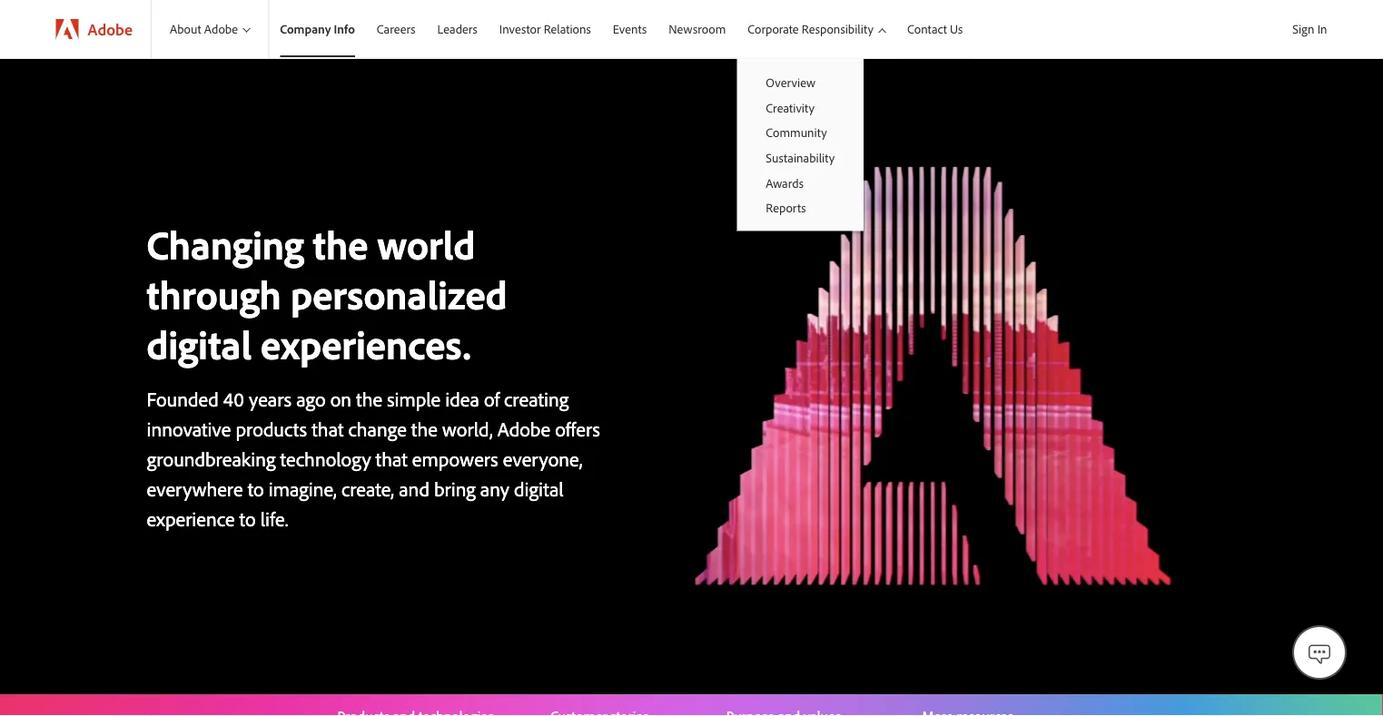 Task type: locate. For each thing, give the bounding box(es) containing it.
and
[[399, 476, 430, 502]]

adobe left about
[[88, 19, 133, 39]]

contact
[[907, 21, 947, 37]]

on
[[330, 386, 352, 412]]

responsibility
[[802, 21, 874, 37]]

reports link
[[737, 195, 864, 220]]

company info
[[280, 21, 355, 37]]

1 vertical spatial digital
[[514, 476, 564, 502]]

experience
[[147, 506, 235, 532]]

empowers
[[412, 446, 498, 472]]

1 vertical spatial the
[[356, 386, 382, 412]]

ago
[[296, 386, 326, 412]]

investor relations link
[[489, 0, 602, 58]]

info
[[334, 21, 355, 37]]

to
[[248, 476, 264, 502], [239, 506, 256, 532]]

changing
[[147, 219, 304, 270]]

sign
[[1293, 21, 1315, 37]]

corporate responsibility button
[[737, 0, 897, 58]]

the
[[313, 219, 368, 270], [356, 386, 382, 412], [411, 416, 438, 442]]

creating
[[504, 386, 569, 412]]

the left world
[[313, 219, 368, 270]]

0 vertical spatial the
[[313, 219, 368, 270]]

adobe right about
[[204, 21, 238, 37]]

0 vertical spatial digital
[[147, 319, 252, 370]]

that down change
[[376, 446, 408, 472]]

us
[[950, 21, 963, 37]]

digital up founded
[[147, 319, 252, 370]]

group containing overview
[[737, 58, 864, 231]]

community
[[766, 125, 827, 141]]

the right on
[[356, 386, 382, 412]]

to left life.
[[239, 506, 256, 532]]

groundbreaking
[[147, 446, 276, 472]]

that up the technology
[[312, 416, 344, 442]]

that
[[312, 416, 344, 442], [376, 446, 408, 472]]

0 horizontal spatial digital
[[147, 319, 252, 370]]

leaders
[[437, 21, 478, 37]]

group
[[737, 58, 864, 231]]

products
[[236, 416, 307, 442]]

about adobe button
[[152, 0, 268, 58]]

the down simple
[[411, 416, 438, 442]]

1 horizontal spatial adobe
[[204, 21, 238, 37]]

digital down everyone,
[[514, 476, 564, 502]]

digital inside changing the world through personalized digital experiences.
[[147, 319, 252, 370]]

0 horizontal spatial that
[[312, 416, 344, 442]]

events link
[[602, 0, 658, 58]]

company
[[280, 21, 331, 37]]

founded 40 years ago on the simple idea of creating innovative products that change the world, adobe offers groundbreaking technology that empowers everyone, everywhere to imagine, create, and bring any digital experience to life.
[[147, 386, 600, 532]]

adobe
[[88, 19, 133, 39], [204, 21, 238, 37]]

1 horizontal spatial that
[[376, 446, 408, 472]]

everyone,
[[503, 446, 583, 472]]

about
[[170, 21, 201, 37]]

0 vertical spatial to
[[248, 476, 264, 502]]

founded
[[147, 386, 219, 412]]

any
[[480, 476, 510, 502]]

digital inside founded 40 years ago on the simple idea of creating innovative products that change the world, adobe offers groundbreaking technology that empowers everyone, everywhere to imagine, create, and bring any digital experience to life.
[[514, 476, 564, 502]]

overview
[[766, 74, 816, 90]]

to up life.
[[248, 476, 264, 502]]

1 vertical spatial that
[[376, 446, 408, 472]]

1 horizontal spatial digital
[[514, 476, 564, 502]]

personalized
[[291, 269, 508, 320]]

digital
[[147, 319, 252, 370], [514, 476, 564, 502]]



Task type: vqa. For each thing, say whether or not it's contained in the screenshot.
imagine,
yes



Task type: describe. For each thing, give the bounding box(es) containing it.
overview link
[[737, 70, 864, 95]]

about adobe
[[170, 21, 238, 37]]

imagine,
[[269, 476, 337, 502]]

40
[[223, 386, 244, 412]]

awards link
[[737, 170, 864, 195]]

adobe inside about adobe dropdown button
[[204, 21, 238, 37]]

newsroom
[[669, 21, 726, 37]]

company info link
[[269, 0, 366, 58]]

adobe link
[[38, 0, 151, 58]]

careers
[[377, 21, 416, 37]]

1 vertical spatial to
[[239, 506, 256, 532]]

careers link
[[366, 0, 426, 58]]

idea
[[445, 386, 479, 412]]

creativity
[[766, 100, 815, 115]]

investor relations
[[499, 21, 591, 37]]

sustainability
[[766, 150, 835, 166]]

of
[[484, 386, 500, 412]]

offers
[[555, 416, 600, 442]]

sign in button
[[1289, 14, 1331, 45]]

experiences.
[[261, 319, 471, 370]]

world
[[377, 219, 475, 270]]

technology
[[280, 446, 371, 472]]

leaders link
[[426, 0, 489, 58]]

2 vertical spatial the
[[411, 416, 438, 442]]

change
[[348, 416, 407, 442]]

0 vertical spatial that
[[312, 416, 344, 442]]

reports
[[766, 200, 806, 216]]

world, adobe
[[442, 416, 551, 442]]

contact us
[[907, 21, 963, 37]]

through
[[147, 269, 281, 320]]

sign in
[[1293, 21, 1327, 37]]

in
[[1318, 21, 1327, 37]]

everywhere
[[147, 476, 243, 502]]

contact us link
[[897, 0, 974, 58]]

awards
[[766, 175, 804, 191]]

life.
[[260, 506, 288, 532]]

corporate responsibility
[[748, 21, 874, 37]]

create,
[[341, 476, 394, 502]]

creativity link
[[737, 95, 864, 120]]

events
[[613, 21, 647, 37]]

corporate
[[748, 21, 799, 37]]

simple
[[387, 386, 441, 412]]

0 horizontal spatial adobe
[[88, 19, 133, 39]]

changing the world through personalized digital experiences.
[[147, 219, 508, 370]]

bring
[[434, 476, 476, 502]]

relations
[[544, 21, 591, 37]]

years
[[249, 386, 292, 412]]

sustainability link
[[737, 145, 864, 170]]

community link
[[737, 120, 864, 145]]

the inside changing the world through personalized digital experiences.
[[313, 219, 368, 270]]

innovative
[[147, 416, 231, 442]]

newsroom link
[[658, 0, 737, 58]]

investor
[[499, 21, 541, 37]]



